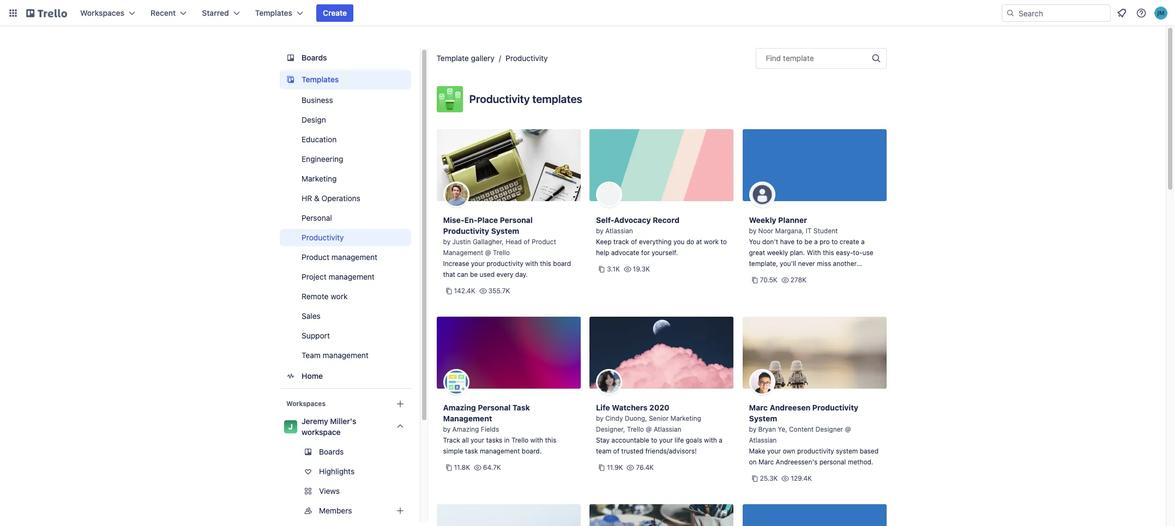 Task type: locate. For each thing, give the bounding box(es) containing it.
team
[[301, 351, 320, 360]]

by up the "track"
[[443, 425, 451, 434]]

1 horizontal spatial trello
[[512, 436, 528, 444]]

0 horizontal spatial productivity link
[[279, 229, 411, 246]]

with right "goals"
[[704, 436, 717, 444]]

personal
[[301, 213, 332, 223], [500, 215, 533, 225], [478, 403, 511, 412]]

pro
[[820, 238, 830, 246]]

1 vertical spatial be
[[470, 270, 478, 279]]

0 horizontal spatial work
[[330, 292, 347, 301]]

this
[[823, 249, 834, 257], [540, 260, 551, 268], [545, 436, 556, 444]]

by inside self-advocacy record by atlassian keep track of everything you do at work to help advocate for yourself.
[[596, 227, 604, 235]]

productivity templates
[[469, 93, 582, 105]]

your inside amazing personal task management by amazing fields track all your tasks in trello with this simple task management board.
[[471, 436, 484, 444]]

a right "goals"
[[719, 436, 722, 444]]

operations
[[321, 194, 360, 203]]

marketing inside life watchers 2020 by cindy duong, senior marketing designer, trello @ atlassian stay accountable to your life goals with a team of trusted friends/advisors!
[[670, 414, 701, 423]]

self-advocacy record by atlassian keep track of everything you do at work to help advocate for yourself.
[[596, 215, 727, 257]]

personal link
[[279, 209, 411, 227]]

find
[[766, 53, 781, 63]]

system inside the marc andreesen productivity system by bryan ye, content designer @ atlassian make your own productivity system based on marc andreessen's personal method.
[[749, 414, 777, 423]]

0 horizontal spatial marketing
[[301, 174, 336, 183]]

marc andreesen productivity system by bryan ye, content designer @ atlassian make your own productivity system based on marc andreessen's personal method.
[[749, 403, 879, 466]]

highlights link
[[279, 463, 411, 480]]

1 horizontal spatial @
[[646, 425, 652, 434]]

members
[[319, 506, 352, 515]]

1 vertical spatial atlassian
[[654, 425, 681, 434]]

marc right on
[[759, 458, 774, 466]]

work right the "at"
[[704, 238, 719, 246]]

productivity up designer
[[812, 403, 858, 412]]

2 vertical spatial this
[[545, 436, 556, 444]]

0 vertical spatial marketing
[[301, 174, 336, 183]]

with up board.
[[530, 436, 543, 444]]

@ inside life watchers 2020 by cindy duong, senior marketing designer, trello @ atlassian stay accountable to your life goals with a team of trusted friends/advisors!
[[646, 425, 652, 434]]

management down 'tasks' at the bottom left
[[480, 447, 520, 455]]

0 horizontal spatial trello
[[493, 249, 510, 257]]

all
[[462, 436, 469, 444]]

marc up bryan
[[749, 403, 768, 412]]

product management
[[301, 252, 377, 262]]

by left bryan
[[749, 425, 756, 434]]

&
[[314, 194, 319, 203]]

create button
[[316, 4, 353, 22]]

tasks
[[486, 436, 502, 444]]

1 vertical spatial boards
[[319, 447, 343, 456]]

19.3k
[[633, 265, 650, 273]]

sales link
[[279, 308, 411, 325]]

personal up the fields
[[478, 403, 511, 412]]

with inside mise-en-place personal productivity system by justin gallagher, head of product management @ trello increase your productivity with this board that can be used every day.
[[525, 260, 538, 268]]

25.3k
[[760, 474, 778, 483]]

management
[[443, 249, 483, 257], [443, 414, 492, 423]]

0 vertical spatial be
[[805, 238, 812, 246]]

by down life
[[596, 414, 604, 423]]

management up all
[[443, 414, 492, 423]]

0 horizontal spatial @
[[485, 249, 491, 257]]

atlassian up track
[[605, 227, 633, 235]]

this down pro
[[823, 249, 834, 257]]

boards up highlights
[[319, 447, 343, 456]]

margana,
[[775, 227, 804, 235]]

by inside mise-en-place personal productivity system by justin gallagher, head of product management @ trello increase your productivity with this board that can be used every day.
[[443, 238, 451, 246]]

personal inside amazing personal task management by amazing fields track all your tasks in trello with this simple task management board.
[[478, 403, 511, 412]]

1 boards link from the top
[[279, 48, 411, 68]]

trello down duong,
[[627, 425, 644, 434]]

deadline
[[749, 270, 775, 279]]

1 vertical spatial work
[[330, 292, 347, 301]]

1 vertical spatial productivity
[[797, 447, 834, 455]]

productivity link up product management "link"
[[279, 229, 411, 246]]

designer
[[816, 425, 843, 434]]

ye,
[[778, 425, 787, 434]]

1 horizontal spatial atlassian
[[654, 425, 681, 434]]

@ down senior
[[646, 425, 652, 434]]

0 vertical spatial boards
[[301, 53, 327, 62]]

your up friends/advisors!
[[659, 436, 673, 444]]

@ right designer
[[845, 425, 851, 434]]

to inside life watchers 2020 by cindy duong, senior marketing designer, trello @ atlassian stay accountable to your life goals with a team of trusted friends/advisors!
[[651, 436, 657, 444]]

1 vertical spatial boards link
[[279, 443, 411, 461]]

atlassian down bryan
[[749, 436, 777, 444]]

this inside 'weekly planner by noor margana, it student you don't have to be a pro to create a great weekly plan. with this easy-to-use template, you'll never miss another deadline again!'
[[823, 249, 834, 257]]

0 vertical spatial work
[[704, 238, 719, 246]]

team management
[[301, 351, 368, 360]]

amazing fields image
[[443, 369, 469, 395]]

productivity
[[487, 260, 523, 268], [797, 447, 834, 455]]

boards link for views
[[279, 443, 411, 461]]

personal up head
[[500, 215, 533, 225]]

trello down head
[[493, 249, 510, 257]]

to inside self-advocacy record by atlassian keep track of everything you do at work to help advocate for yourself.
[[721, 238, 727, 246]]

1 horizontal spatial templates
[[301, 75, 339, 84]]

home image
[[284, 370, 297, 383]]

template board image
[[284, 73, 297, 86]]

marketing up life in the right of the page
[[670, 414, 701, 423]]

add image
[[393, 504, 407, 518]]

your
[[471, 260, 485, 268], [471, 436, 484, 444], [659, 436, 673, 444], [767, 447, 781, 455]]

easy-
[[836, 249, 853, 257]]

justin gallagher, head of product management @ trello image
[[443, 182, 469, 208]]

0 vertical spatial system
[[491, 226, 519, 236]]

0 vertical spatial management
[[443, 249, 483, 257]]

0 vertical spatial boards link
[[279, 48, 411, 68]]

productivity link
[[506, 53, 548, 63], [279, 229, 411, 246]]

1 horizontal spatial be
[[805, 238, 812, 246]]

day.
[[515, 270, 528, 279]]

0 horizontal spatial productivity
[[487, 260, 523, 268]]

management up project management link
[[331, 252, 377, 262]]

1 management from the top
[[443, 249, 483, 257]]

product inside mise-en-place personal productivity system by justin gallagher, head of product management @ trello increase your productivity with this board that can be used every day.
[[532, 238, 556, 246]]

0 vertical spatial workspaces
[[80, 8, 124, 17]]

every
[[497, 270, 513, 279]]

system up bryan
[[749, 414, 777, 423]]

productivity
[[506, 53, 548, 63], [469, 93, 530, 105], [443, 226, 489, 236], [301, 233, 344, 242], [812, 403, 858, 412]]

this left board
[[540, 260, 551, 268]]

with inside life watchers 2020 by cindy duong, senior marketing designer, trello @ atlassian stay accountable to your life goals with a team of trusted friends/advisors!
[[704, 436, 717, 444]]

boards link up highlights link
[[279, 443, 411, 461]]

0 horizontal spatial product
[[301, 252, 329, 262]]

142.4k
[[454, 287, 475, 295]]

@ inside mise-en-place personal productivity system by justin gallagher, head of product management @ trello increase your productivity with this board that can be used every day.
[[485, 249, 491, 257]]

by left justin
[[443, 238, 451, 246]]

1 vertical spatial management
[[443, 414, 492, 423]]

2 horizontal spatial trello
[[627, 425, 644, 434]]

Find template field
[[756, 48, 886, 69]]

remote work
[[301, 292, 347, 301]]

system inside mise-en-place personal productivity system by justin gallagher, head of product management @ trello increase your productivity with this board that can be used every day.
[[491, 226, 519, 236]]

management down support link
[[322, 351, 368, 360]]

of
[[524, 238, 530, 246], [631, 238, 637, 246], [613, 447, 620, 455]]

0 vertical spatial productivity
[[487, 260, 523, 268]]

this right in
[[545, 436, 556, 444]]

be inside 'weekly planner by noor margana, it student you don't have to be a pro to create a great weekly plan. with this easy-to-use template, you'll never miss another deadline again!'
[[805, 238, 812, 246]]

productivity up personal
[[797, 447, 834, 455]]

templates inside dropdown button
[[255, 8, 292, 17]]

marketing up &
[[301, 174, 336, 183]]

0 horizontal spatial atlassian
[[605, 227, 633, 235]]

management inside "link"
[[331, 252, 377, 262]]

0 horizontal spatial templates
[[255, 8, 292, 17]]

by up 'keep'
[[596, 227, 604, 235]]

to
[[721, 238, 727, 246], [797, 238, 803, 246], [832, 238, 838, 246], [651, 436, 657, 444]]

your inside mise-en-place personal productivity system by justin gallagher, head of product management @ trello increase your productivity with this board that can be used every day.
[[471, 260, 485, 268]]

of right track
[[631, 238, 637, 246]]

be right the can
[[470, 270, 478, 279]]

atlassian down senior
[[654, 425, 681, 434]]

with inside amazing personal task management by amazing fields track all your tasks in trello with this simple task management board.
[[530, 436, 543, 444]]

with for life watchers 2020
[[704, 436, 717, 444]]

keep
[[596, 238, 612, 246]]

management down product management "link"
[[328, 272, 374, 281]]

0 vertical spatial atlassian
[[605, 227, 633, 235]]

of right head
[[524, 238, 530, 246]]

trello right in
[[512, 436, 528, 444]]

remote
[[301, 292, 328, 301]]

2 vertical spatial atlassian
[[749, 436, 777, 444]]

jeremy
[[301, 417, 328, 426]]

1 vertical spatial marketing
[[670, 414, 701, 423]]

simple
[[443, 447, 463, 455]]

track
[[613, 238, 629, 246]]

product up project
[[301, 252, 329, 262]]

1 vertical spatial product
[[301, 252, 329, 262]]

education
[[301, 135, 336, 144]]

2020
[[649, 403, 669, 412]]

1 vertical spatial amazing
[[452, 425, 479, 434]]

board image
[[284, 51, 297, 64]]

views link
[[279, 483, 422, 500]]

templates up board image
[[255, 8, 292, 17]]

to up friends/advisors!
[[651, 436, 657, 444]]

do
[[686, 238, 694, 246]]

back to home image
[[26, 4, 67, 22]]

1 horizontal spatial productivity
[[797, 447, 834, 455]]

goals
[[686, 436, 702, 444]]

everything
[[639, 238, 672, 246]]

your inside life watchers 2020 by cindy duong, senior marketing designer, trello @ atlassian stay accountable to your life goals with a team of trusted friends/advisors!
[[659, 436, 673, 444]]

of right team
[[613, 447, 620, 455]]

management for project management
[[328, 272, 374, 281]]

1 horizontal spatial marketing
[[670, 414, 701, 423]]

forward image
[[409, 504, 422, 518]]

@ inside the marc andreesen productivity system by bryan ye, content designer @ atlassian make your own productivity system based on marc andreessen's personal method.
[[845, 425, 851, 434]]

1 horizontal spatial workspaces
[[286, 400, 325, 408]]

0 vertical spatial productivity link
[[506, 53, 548, 63]]

by up you
[[749, 227, 756, 235]]

productivity up justin
[[443, 226, 489, 236]]

system up head
[[491, 226, 519, 236]]

your right all
[[471, 436, 484, 444]]

never
[[798, 260, 815, 268]]

product inside "link"
[[301, 252, 329, 262]]

boards link up templates link
[[279, 48, 411, 68]]

business
[[301, 95, 333, 105]]

boards
[[301, 53, 327, 62], [319, 447, 343, 456]]

amazing personal task management by amazing fields track all your tasks in trello with this simple task management board.
[[443, 403, 556, 455]]

personal inside mise-en-place personal productivity system by justin gallagher, head of product management @ trello increase your productivity with this board that can be used every day.
[[500, 215, 533, 225]]

by inside 'weekly planner by noor margana, it student you don't have to be a pro to create a great weekly plan. with this easy-to-use template, you'll never miss another deadline again!'
[[749, 227, 756, 235]]

members link
[[279, 502, 422, 520]]

bryan ye, content designer @ atlassian image
[[749, 369, 775, 395]]

be down it
[[805, 238, 812, 246]]

1 horizontal spatial of
[[613, 447, 620, 455]]

hr & operations
[[301, 194, 360, 203]]

by inside life watchers 2020 by cindy duong, senior marketing designer, trello @ atlassian stay accountable to your life goals with a team of trusted friends/advisors!
[[596, 414, 604, 423]]

workspaces inside dropdown button
[[80, 8, 124, 17]]

personal
[[819, 458, 846, 466]]

boards right board image
[[301, 53, 327, 62]]

0 vertical spatial this
[[823, 249, 834, 257]]

0 horizontal spatial a
[[719, 436, 722, 444]]

work
[[704, 238, 719, 246], [330, 292, 347, 301]]

a left pro
[[814, 238, 818, 246]]

0 horizontal spatial system
[[491, 226, 519, 236]]

to right the "at"
[[721, 238, 727, 246]]

amazing down "amazing fields" icon
[[443, 403, 476, 412]]

productivity link up "productivity templates"
[[506, 53, 548, 63]]

forward image
[[409, 485, 422, 498]]

your up used
[[471, 260, 485, 268]]

board.
[[522, 447, 542, 455]]

1 horizontal spatial product
[[532, 238, 556, 246]]

0 horizontal spatial be
[[470, 270, 478, 279]]

0 vertical spatial templates
[[255, 8, 292, 17]]

product up board
[[532, 238, 556, 246]]

1 horizontal spatial system
[[749, 414, 777, 423]]

2 management from the top
[[443, 414, 492, 423]]

open information menu image
[[1136, 8, 1147, 19]]

management
[[331, 252, 377, 262], [328, 272, 374, 281], [322, 351, 368, 360], [480, 447, 520, 455]]

2 boards link from the top
[[279, 443, 411, 461]]

work inside remote work link
[[330, 292, 347, 301]]

1 horizontal spatial work
[[704, 238, 719, 246]]

templates up business
[[301, 75, 339, 84]]

0 vertical spatial product
[[532, 238, 556, 246]]

0 horizontal spatial workspaces
[[80, 8, 124, 17]]

0 vertical spatial trello
[[493, 249, 510, 257]]

2 horizontal spatial @
[[845, 425, 851, 434]]

it
[[806, 227, 812, 235]]

with up day.
[[525, 260, 538, 268]]

management inside amazing personal task management by amazing fields track all your tasks in trello with this simple task management board.
[[480, 447, 520, 455]]

2 horizontal spatial atlassian
[[749, 436, 777, 444]]

@ down gallagher,
[[485, 249, 491, 257]]

support link
[[279, 327, 411, 345]]

1 vertical spatial system
[[749, 414, 777, 423]]

your left own
[[767, 447, 781, 455]]

management down justin
[[443, 249, 483, 257]]

a up use
[[861, 238, 865, 246]]

Search field
[[1015, 5, 1110, 21]]

278k
[[791, 276, 807, 284]]

2 vertical spatial trello
[[512, 436, 528, 444]]

with
[[807, 249, 821, 257]]

amazing up all
[[452, 425, 479, 434]]

can
[[457, 270, 468, 279]]

create a workspace image
[[393, 398, 407, 411]]

template gallery
[[437, 53, 495, 63]]

1 vertical spatial trello
[[627, 425, 644, 434]]

1 vertical spatial this
[[540, 260, 551, 268]]

productivity up every
[[487, 260, 523, 268]]

trello inside amazing personal task management by amazing fields track all your tasks in trello with this simple task management board.
[[512, 436, 528, 444]]

marketing
[[301, 174, 336, 183], [670, 414, 701, 423]]

don't
[[762, 238, 778, 246]]

of inside mise-en-place personal productivity system by justin gallagher, head of product management @ trello increase your productivity with this board that can be used every day.
[[524, 238, 530, 246]]

0 horizontal spatial of
[[524, 238, 530, 246]]

starred
[[202, 8, 229, 17]]

be
[[805, 238, 812, 246], [470, 270, 478, 279]]

workspace
[[301, 428, 340, 437]]

work down project management in the bottom left of the page
[[330, 292, 347, 301]]

a
[[814, 238, 818, 246], [861, 238, 865, 246], [719, 436, 722, 444]]

0 notifications image
[[1115, 7, 1128, 20]]

2 horizontal spatial of
[[631, 238, 637, 246]]



Task type: describe. For each thing, give the bounding box(es) containing it.
jeremy miller (jeremymiller198) image
[[1155, 7, 1168, 20]]

product management link
[[279, 249, 411, 266]]

self-
[[596, 215, 614, 225]]

miller's
[[330, 417, 356, 426]]

project management link
[[279, 268, 411, 286]]

boards link for home
[[279, 48, 411, 68]]

task
[[513, 403, 530, 412]]

at
[[696, 238, 702, 246]]

productivity inside mise-en-place personal productivity system by justin gallagher, head of product management @ trello increase your productivity with this board that can be used every day.
[[443, 226, 489, 236]]

management inside amazing personal task management by amazing fields track all your tasks in trello with this simple task management board.
[[443, 414, 492, 423]]

template gallery link
[[437, 53, 495, 63]]

1 vertical spatial templates
[[301, 75, 339, 84]]

trello inside mise-en-place personal productivity system by justin gallagher, head of product management @ trello increase your productivity with this board that can be used every day.
[[493, 249, 510, 257]]

starred button
[[195, 4, 246, 22]]

fields
[[481, 425, 499, 434]]

highlights
[[319, 467, 354, 476]]

of inside life watchers 2020 by cindy duong, senior marketing designer, trello @ atlassian stay accountable to your life goals with a team of trusted friends/advisors!
[[613, 447, 620, 455]]

project
[[301, 272, 326, 281]]

head
[[506, 238, 522, 246]]

advocacy
[[614, 215, 651, 225]]

life
[[675, 436, 684, 444]]

again!
[[777, 270, 796, 279]]

increase
[[443, 260, 469, 268]]

based
[[860, 447, 879, 455]]

senior
[[649, 414, 669, 423]]

11.9k
[[607, 464, 623, 472]]

atlassian inside life watchers 2020 by cindy duong, senior marketing designer, trello @ atlassian stay accountable to your life goals with a team of trusted friends/advisors!
[[654, 425, 681, 434]]

template
[[437, 53, 469, 63]]

atlassian inside self-advocacy record by atlassian keep track of everything you do at work to help advocate for yourself.
[[605, 227, 633, 235]]

that
[[443, 270, 455, 279]]

templates link
[[279, 70, 411, 89]]

design link
[[279, 111, 411, 129]]

andreessen's
[[776, 458, 818, 466]]

yourself.
[[652, 249, 678, 257]]

hr & operations link
[[279, 190, 411, 207]]

boards for views
[[319, 447, 343, 456]]

j
[[288, 422, 293, 431]]

atlassian inside the marc andreesen productivity system by bryan ye, content designer @ atlassian make your own productivity system based on marc andreessen's personal method.
[[749, 436, 777, 444]]

marketing inside marketing link
[[301, 174, 336, 183]]

by inside the marc andreesen productivity system by bryan ye, content designer @ atlassian make your own productivity system based on marc andreessen's personal method.
[[749, 425, 756, 434]]

boards for home
[[301, 53, 327, 62]]

use
[[862, 249, 873, 257]]

of inside self-advocacy record by atlassian keep track of everything you do at work to help advocate for yourself.
[[631, 238, 637, 246]]

you
[[749, 238, 760, 246]]

justin
[[452, 238, 471, 246]]

0 vertical spatial marc
[[749, 403, 768, 412]]

track
[[443, 436, 460, 444]]

on
[[749, 458, 757, 466]]

miss
[[817, 260, 831, 268]]

with for mise-en-place personal productivity system
[[525, 260, 538, 268]]

switch to… image
[[8, 8, 19, 19]]

support
[[301, 331, 330, 340]]

this inside mise-en-place personal productivity system by justin gallagher, head of product management @ trello increase your productivity with this board that can be used every day.
[[540, 260, 551, 268]]

0 vertical spatial amazing
[[443, 403, 476, 412]]

your inside the marc andreesen productivity system by bryan ye, content designer @ atlassian make your own productivity system based on marc andreessen's personal method.
[[767, 447, 781, 455]]

own
[[783, 447, 795, 455]]

work inside self-advocacy record by atlassian keep track of everything you do at work to help advocate for yourself.
[[704, 238, 719, 246]]

template,
[[749, 260, 778, 268]]

be inside mise-en-place personal productivity system by justin gallagher, head of product management @ trello increase your productivity with this board that can be used every day.
[[470, 270, 478, 279]]

search image
[[1006, 9, 1015, 17]]

trello inside life watchers 2020 by cindy duong, senior marketing designer, trello @ atlassian stay accountable to your life goals with a team of trusted friends/advisors!
[[627, 425, 644, 434]]

create
[[323, 8, 347, 17]]

trusted
[[621, 447, 644, 455]]

personal down &
[[301, 213, 332, 223]]

team
[[596, 447, 611, 455]]

life
[[596, 403, 610, 412]]

1 vertical spatial marc
[[759, 458, 774, 466]]

team management link
[[279, 347, 411, 364]]

this inside amazing personal task management by amazing fields track all your tasks in trello with this simple task management board.
[[545, 436, 556, 444]]

productivity inside mise-en-place personal productivity system by justin gallagher, head of product management @ trello increase your productivity with this board that can be used every day.
[[487, 260, 523, 268]]

1 vertical spatial workspaces
[[286, 400, 325, 408]]

task
[[465, 447, 478, 455]]

76.4k
[[636, 464, 654, 472]]

management inside mise-en-place personal productivity system by justin gallagher, head of product management @ trello increase your productivity with this board that can be used every day.
[[443, 249, 483, 257]]

70.5k
[[760, 276, 778, 284]]

education link
[[279, 131, 411, 148]]

management for team management
[[322, 351, 368, 360]]

method.
[[848, 458, 873, 466]]

sales
[[301, 311, 320, 321]]

watchers
[[612, 403, 648, 412]]

record
[[653, 215, 679, 225]]

1 horizontal spatial productivity link
[[506, 53, 548, 63]]

great
[[749, 249, 765, 257]]

to-
[[853, 249, 862, 257]]

atlassian image
[[596, 182, 622, 208]]

andreesen
[[770, 403, 810, 412]]

en-
[[464, 215, 477, 225]]

to up 'plan.'
[[797, 238, 803, 246]]

another
[[833, 260, 857, 268]]

3.1k
[[607, 265, 620, 273]]

planner
[[778, 215, 807, 225]]

productivity icon image
[[437, 86, 463, 112]]

to right pro
[[832, 238, 838, 246]]

noor
[[758, 227, 773, 235]]

productivity up product management
[[301, 233, 344, 242]]

stay
[[596, 436, 610, 444]]

productivity inside the marc andreesen productivity system by bryan ye, content designer @ atlassian make your own productivity system based on marc andreessen's personal method.
[[797, 447, 834, 455]]

productivity up "productivity templates"
[[506, 53, 548, 63]]

make
[[749, 447, 766, 455]]

views
[[319, 486, 340, 496]]

home link
[[279, 366, 411, 386]]

used
[[480, 270, 495, 279]]

productivity inside the marc andreesen productivity system by bryan ye, content designer @ atlassian make your own productivity system based on marc andreessen's personal method.
[[812, 403, 858, 412]]

business link
[[279, 92, 411, 109]]

for
[[641, 249, 650, 257]]

cindy duong, senior marketing designer, trello @ atlassian image
[[596, 369, 622, 395]]

1 vertical spatial productivity link
[[279, 229, 411, 246]]

recent button
[[144, 4, 193, 22]]

1 horizontal spatial a
[[814, 238, 818, 246]]

bryan
[[758, 425, 776, 434]]

board
[[553, 260, 571, 268]]

2 horizontal spatial a
[[861, 238, 865, 246]]

weekly
[[749, 215, 776, 225]]

help
[[596, 249, 609, 257]]

system
[[836, 447, 858, 455]]

productivity down gallery
[[469, 93, 530, 105]]

project management
[[301, 272, 374, 281]]

designer,
[[596, 425, 625, 434]]

you
[[673, 238, 685, 246]]

primary element
[[0, 0, 1174, 26]]

a inside life watchers 2020 by cindy duong, senior marketing designer, trello @ atlassian stay accountable to your life goals with a team of trusted friends/advisors!
[[719, 436, 722, 444]]

by inside amazing personal task management by amazing fields track all your tasks in trello with this simple task management board.
[[443, 425, 451, 434]]

duong,
[[625, 414, 647, 423]]

life watchers 2020 by cindy duong, senior marketing designer, trello @ atlassian stay accountable to your life goals with a team of trusted friends/advisors!
[[596, 403, 722, 455]]

templates button
[[249, 4, 310, 22]]

management for product management
[[331, 252, 377, 262]]

plan.
[[790, 249, 805, 257]]

noor margana, it student image
[[749, 182, 775, 208]]

accountable
[[611, 436, 649, 444]]



Task type: vqa. For each thing, say whether or not it's contained in the screenshot.
Marc to the bottom
yes



